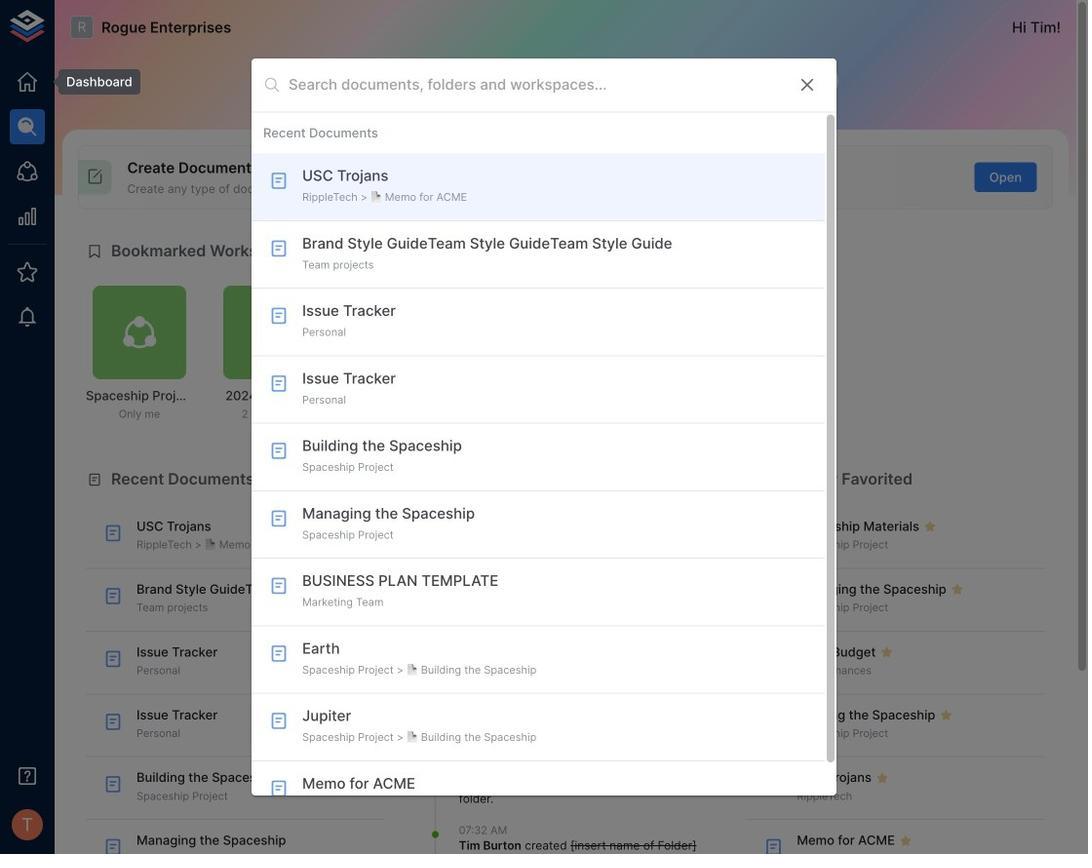 Task type: locate. For each thing, give the bounding box(es) containing it.
Search documents, folders and workspaces... text field
[[289, 70, 782, 100]]

dialog
[[252, 58, 837, 829]]

tooltip
[[45, 69, 140, 95]]



Task type: vqa. For each thing, say whether or not it's contained in the screenshot.
'tab list'
no



